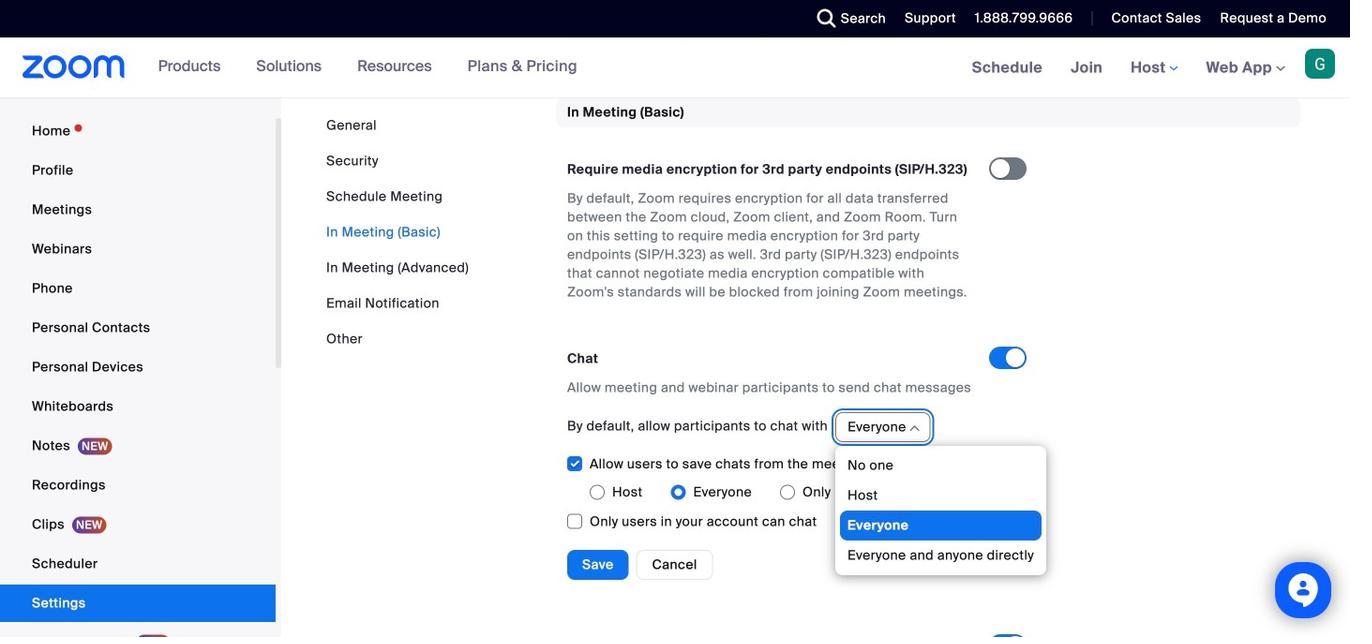 Task type: vqa. For each thing, say whether or not it's contained in the screenshot.
Allow users to save chats from the meeting Option Group
yes



Task type: locate. For each thing, give the bounding box(es) containing it.
menu bar
[[326, 116, 469, 349]]

list box
[[840, 451, 1042, 571]]

personal menu menu
[[0, 113, 276, 638]]

product information navigation
[[144, 38, 592, 98]]

banner
[[0, 38, 1350, 99]]

list box inside in meeting (basic) element
[[840, 451, 1042, 571]]

profile picture image
[[1305, 49, 1335, 79]]



Task type: describe. For each thing, give the bounding box(es) containing it.
allow users to save chats from the meeting option group
[[590, 478, 989, 508]]

in meeting (basic) element
[[556, 98, 1301, 638]]

zoom logo image
[[23, 55, 125, 79]]

meetings navigation
[[958, 38, 1350, 99]]



